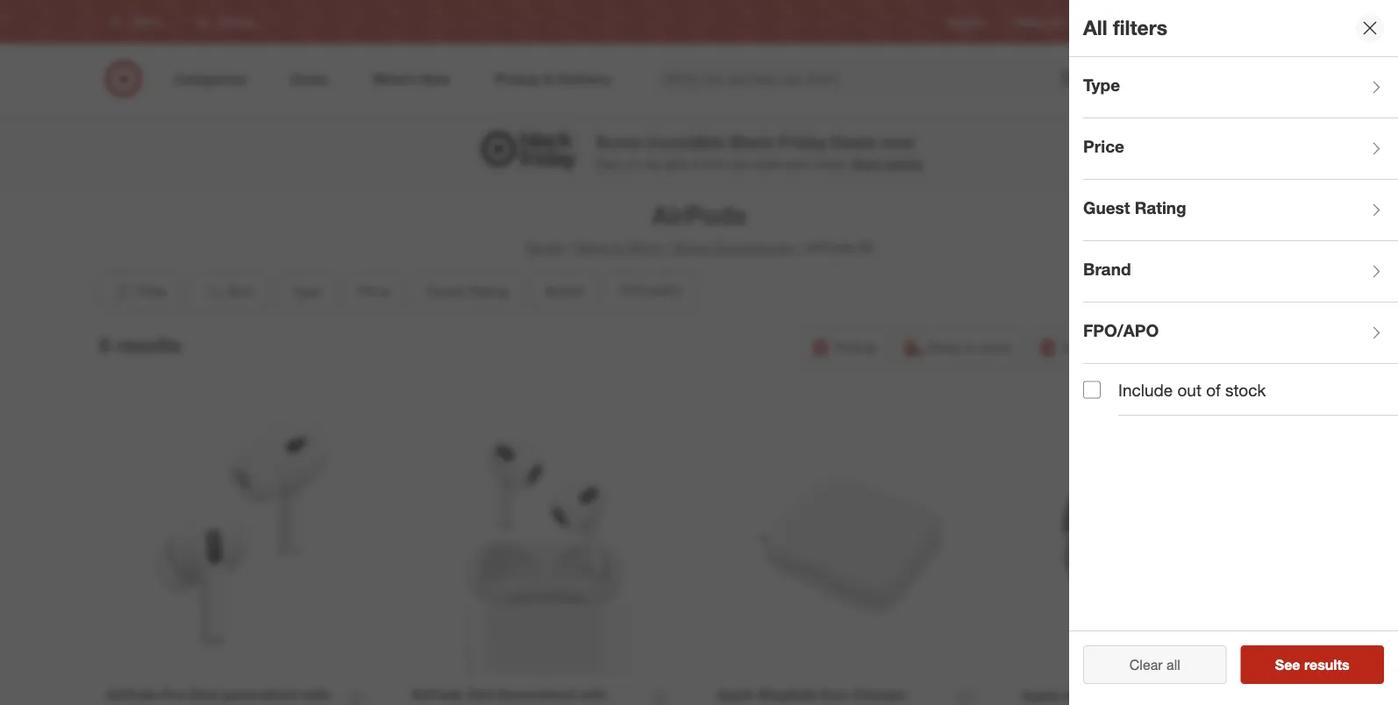 Task type: locate. For each thing, give the bounding box(es) containing it.
type inside all filters dialog
[[1084, 75, 1121, 95]]

airpods pro (2nd generation) with link
[[106, 685, 335, 706]]

0 vertical spatial brand
[[674, 239, 712, 256]]

brand left experiences
[[674, 239, 712, 256]]

clear all button
[[1084, 646, 1227, 685]]

1 horizontal spatial target
[[1163, 15, 1192, 28]]

1 horizontal spatial results
[[1305, 656, 1350, 674]]

1 horizontal spatial guest rating button
[[1084, 180, 1399, 241]]

airpods inside airpods pro (2nd generation) with
[[106, 687, 158, 704]]

0 horizontal spatial rating
[[468, 282, 509, 300]]

delivery
[[1131, 339, 1182, 356]]

1 horizontal spatial guest
[[1084, 198, 1131, 218]]

results inside button
[[1305, 656, 1350, 674]]

target left circle
[[1163, 15, 1192, 28]]

clear all
[[1130, 656, 1181, 674]]

shop right to
[[629, 239, 662, 256]]

1 horizontal spatial type button
[[1084, 57, 1399, 118]]

apple airpods max image
[[1022, 405, 1293, 676], [1022, 405, 1293, 676]]

save
[[596, 156, 623, 171]]

type button right sort
[[276, 272, 336, 311]]

airpods (3rd generation) with lightning charging case image
[[411, 405, 681, 675], [411, 405, 681, 675]]

1 vertical spatial fpo/apo
[[1084, 321, 1159, 341]]

1 horizontal spatial price
[[1084, 137, 1125, 157]]

sort button
[[188, 272, 269, 311]]

fpo/apo button up stock
[[1084, 303, 1399, 364]]

0 horizontal spatial guest rating
[[427, 282, 509, 300]]

1 vertical spatial target
[[525, 239, 563, 256]]

weekly
[[1015, 15, 1049, 28]]

results for 6 results
[[116, 333, 181, 358]]

0 vertical spatial results
[[116, 333, 181, 358]]

target link
[[525, 239, 563, 256]]

on
[[626, 156, 640, 171]]

0 horizontal spatial with
[[302, 687, 330, 704]]

1 vertical spatial shop
[[928, 339, 962, 356]]

airpods inside airpods (3rd generation) with
[[411, 687, 464, 704]]

1 horizontal spatial brand
[[674, 239, 712, 256]]

0 horizontal spatial fpo/apo
[[620, 282, 682, 300]]

1 with from the left
[[302, 687, 330, 704]]

guest rating button
[[1084, 180, 1399, 241], [412, 272, 524, 311]]

stock
[[1226, 380, 1267, 400]]

filter
[[137, 282, 168, 300]]

brand button
[[1084, 241, 1399, 303], [531, 272, 598, 311]]

/ left ways
[[567, 239, 572, 256]]

price
[[1084, 137, 1125, 157], [358, 282, 390, 300]]

0 horizontal spatial brand button
[[531, 272, 598, 311]]

all
[[1167, 656, 1181, 674]]

now
[[881, 132, 915, 152]]

include out of stock
[[1119, 380, 1267, 400]]

1 vertical spatial type button
[[276, 272, 336, 311]]

each
[[787, 156, 813, 171]]

find
[[704, 156, 724, 171]]

out
[[1178, 380, 1202, 400]]

0 vertical spatial guest rating
[[1084, 198, 1187, 218]]

search button
[[1079, 60, 1122, 102]]

score
[[596, 132, 642, 152]]

0 horizontal spatial results
[[116, 333, 181, 358]]

0 vertical spatial type
[[1084, 75, 1121, 95]]

airpods left (6)
[[805, 239, 855, 256]]

type button down circle
[[1084, 57, 1399, 118]]

deals
[[754, 156, 783, 171]]

shop in store button
[[896, 328, 1023, 367]]

airpods for airpods target / ways to shop / brand experiences / airpods (6)
[[652, 199, 747, 230]]

0 horizontal spatial /
[[567, 239, 572, 256]]

target
[[1163, 15, 1192, 28], [525, 239, 563, 256]]

apple inside "link"
[[1022, 687, 1060, 705]]

0 vertical spatial type button
[[1084, 57, 1399, 118]]

type button inside all filters dialog
[[1084, 57, 1399, 118]]

0 horizontal spatial type button
[[276, 272, 336, 311]]

brand
[[674, 239, 712, 256], [1084, 259, 1132, 280], [546, 282, 583, 300]]

ways to shop link
[[575, 239, 662, 256]]

store
[[980, 339, 1012, 356]]

shop
[[629, 239, 662, 256], [928, 339, 962, 356]]

/ right experiences
[[797, 239, 802, 256]]

results right 6
[[116, 333, 181, 358]]

fpo/apo
[[620, 282, 682, 300], [1084, 321, 1159, 341]]

0 horizontal spatial apple
[[717, 687, 755, 704]]

apple airpods max link
[[1022, 686, 1149, 706]]

1 vertical spatial guest
[[427, 282, 464, 300]]

0 horizontal spatial shop
[[629, 239, 662, 256]]

airpods left "max"
[[1064, 687, 1117, 705]]

shop inside button
[[928, 339, 962, 356]]

brand experiences link
[[674, 239, 794, 256]]

type right sort
[[291, 282, 321, 300]]

price inside all filters dialog
[[1084, 137, 1125, 157]]

price button
[[1084, 118, 1399, 180], [343, 272, 405, 311]]

results right "see"
[[1305, 656, 1350, 674]]

brand up 'same day delivery' button
[[1084, 259, 1132, 280]]

0 vertical spatial guest rating button
[[1084, 180, 1399, 241]]

/ right to
[[666, 239, 670, 256]]

generation)
[[497, 687, 575, 704]]

start
[[852, 156, 882, 171]]

redcard link
[[1093, 14, 1135, 29]]

airpods inside "link"
[[1064, 687, 1117, 705]]

see results button
[[1241, 646, 1385, 685]]

shop in store
[[928, 339, 1012, 356]]

0 horizontal spatial guest
[[427, 282, 464, 300]]

1 horizontal spatial type
[[1084, 75, 1121, 95]]

1 horizontal spatial rating
[[1135, 198, 1187, 218]]

saving
[[885, 156, 923, 171]]

1 vertical spatial price button
[[343, 272, 405, 311]]

0 horizontal spatial type
[[291, 282, 321, 300]]

results
[[116, 333, 181, 358], [1305, 656, 1350, 674]]

fpo/apo button
[[605, 272, 697, 311], [1084, 303, 1399, 364]]

fpo/apo inside all filters dialog
[[1084, 321, 1159, 341]]

with right generation)
[[579, 687, 607, 704]]

2 vertical spatial brand
[[546, 282, 583, 300]]

brand down target link
[[546, 282, 583, 300]]

airpods (3rd generation) with link
[[411, 685, 640, 706]]

type down all
[[1084, 75, 1121, 95]]

rating
[[1135, 198, 1187, 218], [468, 282, 509, 300]]

fpo/apo button down to
[[605, 272, 697, 311]]

with right generation) on the left bottom of the page
[[302, 687, 330, 704]]

see
[[1276, 656, 1301, 674]]

airpods left (3rd
[[411, 687, 464, 704]]

0 horizontal spatial price button
[[343, 272, 405, 311]]

charger
[[853, 687, 907, 704]]

0 horizontal spatial target
[[525, 239, 563, 256]]

airpods
[[652, 199, 747, 230], [805, 239, 855, 256], [106, 687, 158, 704], [411, 687, 464, 704], [1064, 687, 1117, 705]]

0 vertical spatial price button
[[1084, 118, 1399, 180]]

1 horizontal spatial apple
[[1022, 687, 1060, 705]]

0 horizontal spatial price
[[358, 282, 390, 300]]

target left ways
[[525, 239, 563, 256]]

brand inside all filters dialog
[[1084, 259, 1132, 280]]

experiences
[[716, 239, 794, 256]]

3 / from the left
[[797, 239, 802, 256]]

0 vertical spatial guest
[[1084, 198, 1131, 218]]

1 horizontal spatial with
[[579, 687, 607, 704]]

airpods up brand experiences link
[[652, 199, 747, 230]]

filter button
[[99, 272, 181, 311]]

1 vertical spatial guest rating
[[427, 282, 509, 300]]

1 horizontal spatial fpo/apo button
[[1084, 303, 1399, 364]]

deals
[[832, 132, 877, 152]]

apple magsafe duo charger image
[[717, 405, 987, 675], [717, 405, 987, 675]]

0 vertical spatial price
[[1084, 137, 1125, 157]]

target circle link
[[1163, 14, 1222, 29]]

1 horizontal spatial guest rating
[[1084, 198, 1187, 218]]

type
[[1084, 75, 1121, 95], [291, 282, 321, 300]]

(6)
[[858, 239, 874, 256]]

Include out of stock checkbox
[[1084, 381, 1101, 399]]

0 vertical spatial rating
[[1135, 198, 1187, 218]]

0 vertical spatial shop
[[629, 239, 662, 256]]

1 horizontal spatial brand button
[[1084, 241, 1399, 303]]

1 horizontal spatial price button
[[1084, 118, 1399, 180]]

2 horizontal spatial /
[[797, 239, 802, 256]]

0 horizontal spatial fpo/apo button
[[605, 272, 697, 311]]

1 vertical spatial results
[[1305, 656, 1350, 674]]

2 horizontal spatial brand
[[1084, 259, 1132, 280]]

shop left in
[[928, 339, 962, 356]]

guest inside all filters dialog
[[1084, 198, 1131, 218]]

airpods pro (2nd generation) with magsafe case (usb‑c) image
[[106, 405, 376, 675], [106, 405, 376, 675]]

rating inside all filters dialog
[[1135, 198, 1187, 218]]

0 vertical spatial target
[[1163, 15, 1192, 28]]

0 vertical spatial fpo/apo
[[620, 282, 682, 300]]

weekly ad
[[1015, 15, 1065, 28]]

airpods left pro
[[106, 687, 158, 704]]

friday
[[779, 132, 827, 152]]

with
[[302, 687, 330, 704], [579, 687, 607, 704]]

/
[[567, 239, 572, 256], [666, 239, 670, 256], [797, 239, 802, 256]]

6 results
[[99, 333, 181, 358]]

2 with from the left
[[579, 687, 607, 704]]

1 horizontal spatial fpo/apo
[[1084, 321, 1159, 341]]

1 vertical spatial brand
[[1084, 259, 1132, 280]]

1 vertical spatial type
[[291, 282, 321, 300]]

guest rating
[[1084, 198, 1187, 218], [427, 282, 509, 300]]

1 vertical spatial guest rating button
[[412, 272, 524, 311]]

1 horizontal spatial shop
[[928, 339, 962, 356]]

type button
[[1084, 57, 1399, 118], [276, 272, 336, 311]]

1 horizontal spatial /
[[666, 239, 670, 256]]

1 vertical spatial rating
[[468, 282, 509, 300]]



Task type: describe. For each thing, give the bounding box(es) containing it.
all filters dialog
[[1070, 0, 1399, 706]]

(2nd
[[189, 687, 218, 704]]

ways
[[575, 239, 609, 256]]

2 / from the left
[[666, 239, 670, 256]]

with inside airpods (3rd generation) with
[[579, 687, 607, 704]]

all
[[1084, 15, 1108, 40]]

clear
[[1130, 656, 1163, 674]]

include
[[1119, 380, 1173, 400]]

airpods for airpods (3rd generation) with
[[411, 687, 464, 704]]

of
[[1207, 380, 1221, 400]]

all filters
[[1084, 15, 1168, 40]]

0 horizontal spatial guest rating button
[[412, 272, 524, 311]]

airpods for airpods pro (2nd generation) with
[[106, 687, 158, 704]]

day
[[1103, 339, 1127, 356]]

registry link
[[948, 14, 987, 29]]

airpods target / ways to shop / brand experiences / airpods (6)
[[525, 199, 874, 256]]

brand inside airpods target / ways to shop / brand experiences / airpods (6)
[[674, 239, 712, 256]]

results for see results
[[1305, 656, 1350, 674]]

circle
[[1195, 15, 1222, 28]]

0 horizontal spatial brand
[[546, 282, 583, 300]]

gifts
[[665, 156, 689, 171]]

apple magsafe duo charger
[[717, 687, 907, 704]]

magsafe
[[759, 687, 818, 704]]

to
[[613, 239, 625, 256]]

airpods pro (2nd generation) with
[[106, 687, 330, 706]]

weekly ad link
[[1015, 14, 1065, 29]]

redcard
[[1093, 15, 1135, 28]]

same
[[1063, 339, 1099, 356]]

see results
[[1276, 656, 1350, 674]]

same day delivery button
[[1030, 328, 1193, 367]]

&
[[693, 156, 700, 171]]

black
[[730, 132, 774, 152]]

6
[[99, 333, 110, 358]]

apple for apple magsafe duo charger
[[717, 687, 755, 704]]

1 vertical spatial price
[[358, 282, 390, 300]]

top
[[644, 156, 662, 171]]

1 / from the left
[[567, 239, 572, 256]]

registry
[[948, 15, 987, 28]]

search
[[1079, 72, 1122, 89]]

ad
[[1052, 15, 1065, 28]]

target circle
[[1163, 15, 1222, 28]]

guest rating inside all filters dialog
[[1084, 198, 1187, 218]]

filters
[[1114, 15, 1168, 40]]

sort
[[227, 282, 254, 300]]

apple for apple airpods max
[[1022, 687, 1060, 705]]

pickup button
[[802, 328, 889, 367]]

What can we help you find? suggestions appear below search field
[[655, 60, 1092, 98]]

duo
[[822, 687, 849, 704]]

fpo/apo button inside all filters dialog
[[1084, 303, 1399, 364]]

pro
[[162, 687, 185, 704]]

generation)
[[222, 687, 298, 704]]

new
[[728, 156, 750, 171]]

in
[[965, 339, 976, 356]]

target inside airpods target / ways to shop / brand experiences / airpods (6)
[[525, 239, 563, 256]]

target inside target circle link
[[1163, 15, 1192, 28]]

score incredible black friday deals now save on top gifts & find new deals each week. start saving
[[596, 132, 923, 171]]

max
[[1120, 687, 1149, 705]]

week.
[[817, 156, 849, 171]]

same day delivery
[[1063, 339, 1182, 356]]

shop inside airpods target / ways to shop / brand experiences / airpods (6)
[[629, 239, 662, 256]]

with inside airpods pro (2nd generation) with
[[302, 687, 330, 704]]

airpods (3rd generation) with
[[411, 687, 607, 706]]

pickup
[[835, 339, 877, 356]]

apple airpods max
[[1022, 687, 1149, 705]]

(3rd
[[467, 687, 493, 704]]

incredible
[[647, 132, 725, 152]]

apple magsafe duo charger link
[[717, 685, 907, 705]]



Task type: vqa. For each thing, say whether or not it's contained in the screenshot.
pickup
yes



